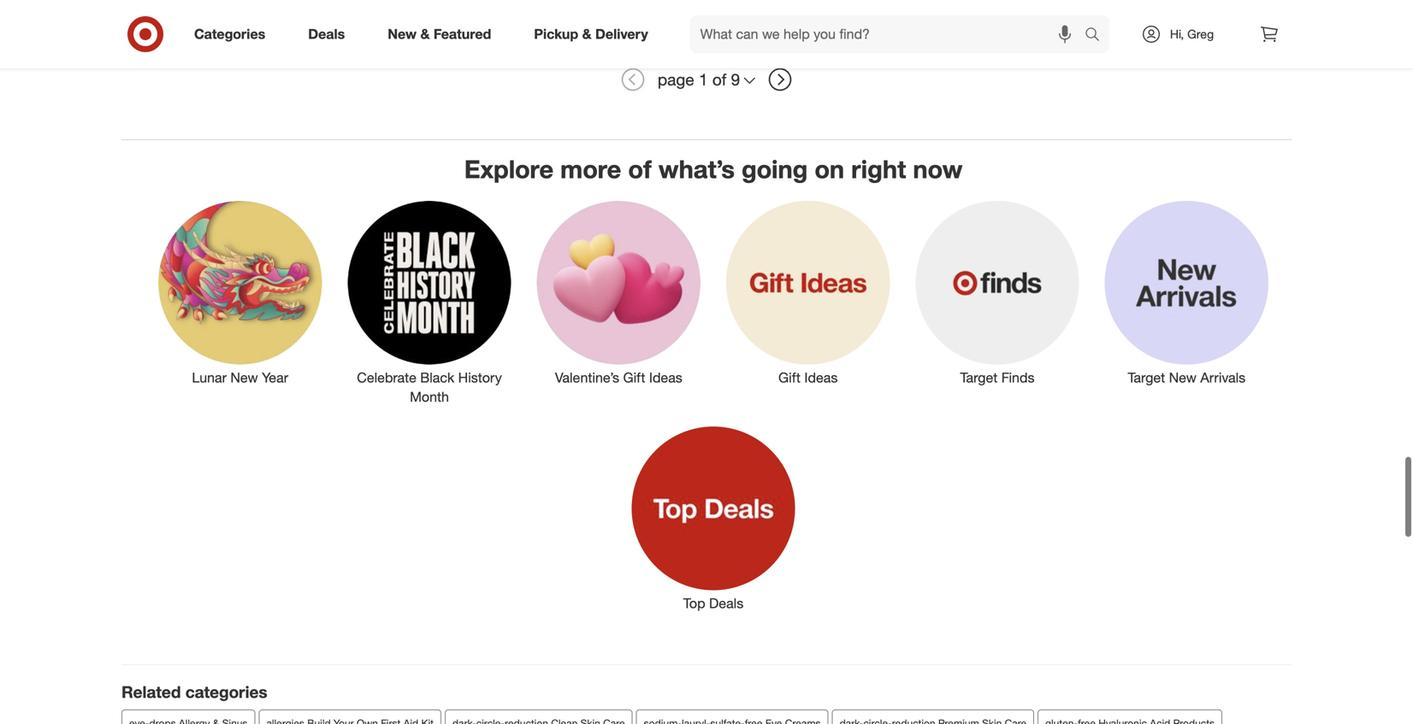 Task type: describe. For each thing, give the bounding box(es) containing it.
new & featured
[[388, 26, 491, 42]]

lunar
[[192, 370, 227, 386]]

celebrate black history month
[[357, 370, 502, 406]]

& for pickup
[[583, 26, 592, 42]]

year
[[262, 370, 288, 386]]

going
[[742, 154, 808, 184]]

ideas inside gift ideas 'link'
[[805, 370, 838, 386]]

categories
[[185, 683, 268, 703]]

hi, greg
[[1171, 27, 1215, 42]]

new for target new arrivals
[[1170, 370, 1197, 386]]

target for target finds
[[961, 370, 998, 386]]

right
[[852, 154, 907, 184]]

search button
[[1078, 15, 1119, 56]]

top deals
[[684, 595, 744, 612]]

lunar new year link
[[146, 198, 335, 388]]

add to cart for first add to cart button from the right
[[1029, 2, 1084, 15]]

0 horizontal spatial deals
[[308, 26, 345, 42]]

1 to from the left
[[158, 2, 168, 15]]

cart for first add to cart button from the right
[[1064, 2, 1084, 15]]

page 1 of 9 button
[[650, 61, 764, 98]]

pickup
[[534, 26, 579, 42]]

categories
[[194, 26, 266, 42]]

3 add to cart button from the left
[[1021, 0, 1092, 22]]

add to cart for 2nd add to cart button from the right
[[731, 2, 786, 15]]

page 1 of 9
[[658, 70, 740, 89]]

page
[[658, 70, 695, 89]]

pickup & delivery
[[534, 26, 648, 42]]

hi,
[[1171, 27, 1185, 42]]

target for target new arrivals
[[1128, 370, 1166, 386]]

explore
[[464, 154, 554, 184]]

related
[[122, 683, 181, 703]]

add to cart for third add to cart button from the right
[[136, 2, 191, 15]]

what's
[[659, 154, 735, 184]]

top deals link
[[619, 424, 808, 614]]

greg
[[1188, 27, 1215, 42]]

related categories
[[122, 683, 268, 703]]



Task type: locate. For each thing, give the bounding box(es) containing it.
new
[[388, 26, 417, 42], [231, 370, 258, 386], [1170, 370, 1197, 386]]

0 horizontal spatial ideas
[[649, 370, 683, 386]]

add to cart button up search
[[1021, 0, 1092, 22]]

1 horizontal spatial add to cart button
[[724, 0, 794, 22]]

2 add to cart from the left
[[731, 2, 786, 15]]

add to cart button
[[128, 0, 198, 22], [724, 0, 794, 22], [1021, 0, 1092, 22]]

1 add to cart button from the left
[[128, 0, 198, 22]]

9
[[731, 70, 740, 89]]

& inside pickup & delivery link
[[583, 26, 592, 42]]

new left arrivals
[[1170, 370, 1197, 386]]

1 horizontal spatial add
[[731, 2, 751, 15]]

new for lunar new year
[[231, 370, 258, 386]]

1 cart from the left
[[171, 2, 191, 15]]

gift inside gift ideas 'link'
[[779, 370, 801, 386]]

search
[[1078, 27, 1119, 44]]

categories link
[[180, 15, 287, 53]]

2 horizontal spatial add
[[1029, 2, 1049, 15]]

1 & from the left
[[421, 26, 430, 42]]

more
[[561, 154, 622, 184]]

0 vertical spatial of
[[713, 70, 727, 89]]

1 vertical spatial of
[[629, 154, 652, 184]]

target
[[961, 370, 998, 386], [1128, 370, 1166, 386]]

lunar new year
[[192, 370, 288, 386]]

2 add to cart button from the left
[[724, 0, 794, 22]]

target new arrivals
[[1128, 370, 1246, 386]]

1 add to cart from the left
[[136, 2, 191, 15]]

deals
[[308, 26, 345, 42], [710, 595, 744, 612]]

to
[[158, 2, 168, 15], [754, 2, 764, 15], [1051, 2, 1061, 15]]

add to cart button up categories
[[128, 0, 198, 22]]

3 cart from the left
[[1064, 2, 1084, 15]]

2 horizontal spatial cart
[[1064, 2, 1084, 15]]

of for 1
[[713, 70, 727, 89]]

arrivals
[[1201, 370, 1246, 386]]

1 horizontal spatial of
[[713, 70, 727, 89]]

2 ideas from the left
[[805, 370, 838, 386]]

add to cart
[[136, 2, 191, 15], [731, 2, 786, 15], [1029, 2, 1084, 15]]

ideas inside valentine's gift ideas link
[[649, 370, 683, 386]]

new inside target new arrivals link
[[1170, 370, 1197, 386]]

ideas
[[649, 370, 683, 386], [805, 370, 838, 386]]

1 horizontal spatial add to cart
[[731, 2, 786, 15]]

gift ideas
[[779, 370, 838, 386]]

0 horizontal spatial of
[[629, 154, 652, 184]]

1 horizontal spatial ideas
[[805, 370, 838, 386]]

of inside dropdown button
[[713, 70, 727, 89]]

add to cart up search
[[1029, 2, 1084, 15]]

target finds link
[[903, 198, 1093, 388]]

0 horizontal spatial add
[[136, 2, 155, 15]]

2 horizontal spatial add to cart button
[[1021, 0, 1092, 22]]

gift ideas link
[[714, 198, 903, 388]]

now
[[913, 154, 963, 184]]

1 add from the left
[[136, 2, 155, 15]]

finds
[[1002, 370, 1035, 386]]

cart for third add to cart button from the right
[[171, 2, 191, 15]]

0 horizontal spatial add to cart
[[136, 2, 191, 15]]

cart
[[171, 2, 191, 15], [766, 2, 786, 15], [1064, 2, 1084, 15]]

2 cart from the left
[[766, 2, 786, 15]]

1 target from the left
[[961, 370, 998, 386]]

0 horizontal spatial gift
[[623, 370, 646, 386]]

1 horizontal spatial new
[[388, 26, 417, 42]]

1 horizontal spatial deals
[[710, 595, 744, 612]]

valentine's gift ideas
[[555, 370, 683, 386]]

2 & from the left
[[583, 26, 592, 42]]

new inside new & featured link
[[388, 26, 417, 42]]

month
[[410, 389, 449, 406]]

2 horizontal spatial to
[[1051, 2, 1061, 15]]

3 add to cart from the left
[[1029, 2, 1084, 15]]

of right "1"
[[713, 70, 727, 89]]

of for more
[[629, 154, 652, 184]]

deals link
[[294, 15, 367, 53]]

What can we help you find? suggestions appear below search field
[[690, 15, 1089, 53]]

target finds
[[961, 370, 1035, 386]]

explore more of what's going on right now
[[464, 154, 963, 184]]

0 horizontal spatial to
[[158, 2, 168, 15]]

add to cart up 9
[[731, 2, 786, 15]]

3 to from the left
[[1051, 2, 1061, 15]]

gift inside valentine's gift ideas link
[[623, 370, 646, 386]]

1 horizontal spatial to
[[754, 2, 764, 15]]

0 horizontal spatial add to cart button
[[128, 0, 198, 22]]

1 ideas from the left
[[649, 370, 683, 386]]

1 vertical spatial deals
[[710, 595, 744, 612]]

gift
[[623, 370, 646, 386], [779, 370, 801, 386]]

& inside new & featured link
[[421, 26, 430, 42]]

2 add from the left
[[731, 2, 751, 15]]

2 horizontal spatial add to cart
[[1029, 2, 1084, 15]]

celebrate black history month link
[[335, 198, 524, 407]]

& for new
[[421, 26, 430, 42]]

1
[[699, 70, 708, 89]]

3 add from the left
[[1029, 2, 1049, 15]]

0 vertical spatial deals
[[308, 26, 345, 42]]

add to cart button up 9
[[724, 0, 794, 22]]

0 horizontal spatial &
[[421, 26, 430, 42]]

add
[[136, 2, 155, 15], [731, 2, 751, 15], [1029, 2, 1049, 15]]

target left finds
[[961, 370, 998, 386]]

of right more
[[629, 154, 652, 184]]

2 target from the left
[[1128, 370, 1166, 386]]

& left "featured"
[[421, 26, 430, 42]]

target new arrivals link
[[1093, 198, 1282, 388]]

1 horizontal spatial gift
[[779, 370, 801, 386]]

1 horizontal spatial target
[[1128, 370, 1166, 386]]

2 horizontal spatial new
[[1170, 370, 1197, 386]]

1 gift from the left
[[623, 370, 646, 386]]

black
[[420, 370, 455, 386]]

0 horizontal spatial new
[[231, 370, 258, 386]]

on
[[815, 154, 845, 184]]

new inside lunar new year link
[[231, 370, 258, 386]]

new left 'year'
[[231, 370, 258, 386]]

of
[[713, 70, 727, 89], [629, 154, 652, 184]]

target left arrivals
[[1128, 370, 1166, 386]]

1 horizontal spatial cart
[[766, 2, 786, 15]]

0 horizontal spatial cart
[[171, 2, 191, 15]]

new left "featured"
[[388, 26, 417, 42]]

cart for 2nd add to cart button from the right
[[766, 2, 786, 15]]

2 to from the left
[[754, 2, 764, 15]]

0 horizontal spatial target
[[961, 370, 998, 386]]

valentine's gift ideas link
[[524, 198, 714, 388]]

2 gift from the left
[[779, 370, 801, 386]]

& right the "pickup"
[[583, 26, 592, 42]]

&
[[421, 26, 430, 42], [583, 26, 592, 42]]

1 horizontal spatial &
[[583, 26, 592, 42]]

celebrate
[[357, 370, 417, 386]]

top
[[684, 595, 706, 612]]

pickup & delivery link
[[520, 15, 670, 53]]

valentine's
[[555, 370, 620, 386]]

history
[[458, 370, 502, 386]]

featured
[[434, 26, 491, 42]]

new & featured link
[[373, 15, 513, 53]]

add to cart up "categories" link
[[136, 2, 191, 15]]

delivery
[[596, 26, 648, 42]]



Task type: vqa. For each thing, say whether or not it's contained in the screenshot.
the Target link
no



